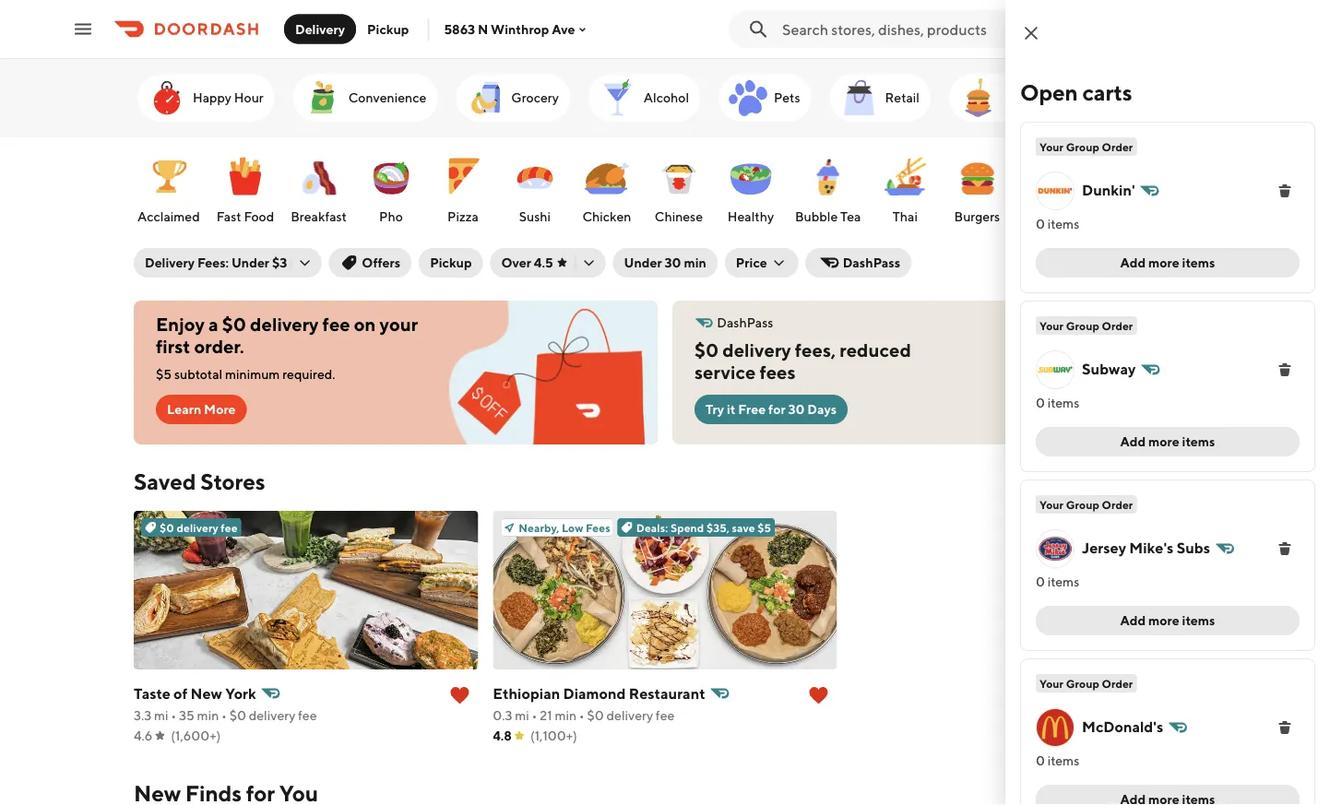 Task type: vqa. For each thing, say whether or not it's contained in the screenshot.
grocery on the top
yes



Task type: locate. For each thing, give the bounding box(es) containing it.
0 vertical spatial previous button of carousel image
[[1136, 472, 1154, 491]]

2 add more items from the top
[[1121, 434, 1215, 449]]

1 horizontal spatial 30
[[788, 402, 805, 417]]

open
[[1020, 79, 1078, 105]]

soup
[[1034, 209, 1065, 224]]

mi right '0.3' on the bottom left of page
[[515, 708, 529, 723]]

your group order up the dunkin'
[[1040, 140, 1133, 153]]

order
[[1102, 140, 1133, 153], [1102, 319, 1133, 332], [1102, 498, 1133, 511], [1102, 677, 1133, 690]]

4 group from the top
[[1066, 677, 1100, 690]]

enjoy
[[156, 314, 205, 335]]

previous button of carousel image
[[1136, 472, 1154, 491], [1136, 784, 1154, 803]]

under 30 min button
[[613, 248, 718, 278]]

min right 35
[[197, 708, 219, 723]]

3 delete saved cart image from the top
[[1278, 721, 1293, 735]]

your for dunkin'
[[1040, 140, 1064, 153]]

tea
[[841, 209, 861, 224]]

1 horizontal spatial $0
[[222, 314, 246, 335]]

restaurant
[[629, 685, 705, 703]]

dashpass down tea
[[843, 255, 901, 270]]

0 vertical spatial add
[[1121, 255, 1146, 270]]

• down 'diamond'
[[579, 708, 585, 723]]

1 horizontal spatial $5
[[758, 521, 771, 534]]

4 order from the top
[[1102, 677, 1133, 690]]

n
[[478, 21, 488, 37]]

saved
[[134, 468, 196, 495]]

0 items for subway
[[1036, 395, 1080, 411]]

delivery inside enjoy a $0 delivery fee on your first order. $5 subtotal minimum required.
[[250, 314, 319, 335]]

spend
[[671, 521, 704, 534]]

grocery image
[[463, 76, 508, 120]]

1 vertical spatial $5
[[758, 521, 771, 534]]

service
[[695, 362, 756, 383]]

$0 inside $0 delivery fees, reduced service fees
[[695, 340, 719, 361]]

2 vertical spatial $0
[[160, 521, 174, 534]]

mi for taste
[[154, 708, 168, 723]]

2 order from the top
[[1102, 319, 1133, 332]]

hour
[[234, 90, 264, 105]]

2 vertical spatial add more items button
[[1036, 606, 1300, 636]]

your for mcdonald's
[[1040, 677, 1064, 690]]

0 vertical spatial 30
[[665, 255, 681, 270]]

0 horizontal spatial min
[[197, 708, 219, 723]]

over 4.5 button
[[490, 248, 606, 278]]

under down 'chinese'
[[624, 255, 662, 270]]

1 order from the top
[[1102, 140, 1133, 153]]

2 0 items from the top
[[1036, 395, 1080, 411]]

healthy
[[728, 209, 774, 224]]

3 add more items link from the top
[[1036, 606, 1300, 636]]

4 your group order from the top
[[1040, 677, 1133, 690]]

2 vertical spatial delete saved cart image
[[1278, 721, 1293, 735]]

3 your group order from the top
[[1040, 498, 1133, 511]]

3 group from the top
[[1066, 498, 1100, 511]]

0 horizontal spatial mi
[[154, 708, 168, 723]]

$0 for $0 delivery fees, reduced service fees
[[695, 340, 719, 361]]

2 delete saved cart image from the top
[[1278, 542, 1293, 556]]

2 add more items button from the top
[[1036, 427, 1300, 457]]

previous button of carousel image left next button of carousel icon
[[1136, 472, 1154, 491]]

0 vertical spatial pickup button
[[356, 14, 420, 44]]

0 for subway
[[1036, 395, 1045, 411]]

1 vertical spatial delete saved cart image
[[1278, 542, 1293, 556]]

4 0 from the top
[[1036, 753, 1045, 769]]

free
[[738, 402, 766, 417]]

3 more from the top
[[1149, 613, 1180, 628]]

your group order for subway
[[1040, 319, 1133, 332]]

3 order from the top
[[1102, 498, 1133, 511]]

add more items button for dunkin'
[[1036, 248, 1300, 278]]

1 0 from the top
[[1036, 216, 1045, 232]]

mi
[[154, 708, 168, 723], [515, 708, 529, 723]]

1 add from the top
[[1121, 255, 1146, 270]]

1 add more items from the top
[[1121, 255, 1215, 270]]

0 vertical spatial delete saved cart image
[[1278, 184, 1293, 198]]

group up subway
[[1066, 319, 1100, 332]]

1 previous button of carousel image from the top
[[1136, 472, 1154, 491]]

1 mi from the left
[[154, 708, 168, 723]]

2 group from the top
[[1066, 319, 1100, 332]]

1 vertical spatial 30
[[788, 402, 805, 417]]

delivery down saved stores link
[[177, 521, 218, 534]]

0 vertical spatial add more items link
[[1036, 248, 1300, 278]]

3.3
[[134, 708, 151, 723]]

see
[[1063, 474, 1085, 489]]

1 add more items button from the top
[[1036, 248, 1300, 278]]

min down 'chinese'
[[684, 255, 707, 270]]

your
[[1040, 140, 1064, 153], [1040, 319, 1064, 332], [1040, 498, 1064, 511], [1040, 677, 1064, 690]]

0 items for dunkin'
[[1036, 216, 1080, 232]]

0 horizontal spatial $​0
[[229, 708, 246, 723]]

fee
[[323, 314, 350, 335], [221, 521, 238, 534], [298, 708, 317, 723], [656, 708, 675, 723]]

1 delete saved cart image from the top
[[1278, 184, 1293, 198]]

order up mcdonald's on the bottom right of the page
[[1102, 677, 1133, 690]]

mi right 3.3
[[154, 708, 168, 723]]

1 horizontal spatial dashpass
[[843, 255, 901, 270]]

group
[[1066, 140, 1100, 153], [1066, 319, 1100, 332], [1066, 498, 1100, 511], [1066, 677, 1100, 690]]

1 vertical spatial dashpass
[[717, 315, 774, 330]]

2 mi from the left
[[515, 708, 529, 723]]

0 items for jersey mike's subs
[[1036, 574, 1080, 590]]

1 your group order from the top
[[1040, 140, 1133, 153]]

0 vertical spatial add more items button
[[1036, 248, 1300, 278]]

2 your group order from the top
[[1040, 319, 1133, 332]]

happy hour link
[[137, 74, 275, 122]]

2 vertical spatial add more items
[[1121, 613, 1215, 628]]

0 vertical spatial $0
[[222, 314, 246, 335]]

• left 35
[[171, 708, 176, 723]]

delivery
[[295, 21, 345, 36], [145, 255, 195, 270]]

under inside button
[[624, 255, 662, 270]]

1 $​0 from the left
[[229, 708, 246, 723]]

3 your from the top
[[1040, 498, 1064, 511]]

add more items button
[[1036, 248, 1300, 278], [1036, 427, 1300, 457], [1036, 606, 1300, 636]]

more
[[1149, 255, 1180, 270], [1149, 434, 1180, 449], [1149, 613, 1180, 628]]

1 vertical spatial add
[[1121, 434, 1146, 449]]

delivery for delivery fees: under $3
[[145, 255, 195, 270]]

delete saved cart image
[[1278, 363, 1293, 377]]

2 vertical spatial add
[[1121, 613, 1146, 628]]

$​0
[[229, 708, 246, 723], [587, 708, 604, 723]]

0 items
[[1036, 216, 1080, 232], [1036, 395, 1080, 411], [1036, 574, 1080, 590], [1036, 753, 1080, 769]]

$5 down first
[[156, 367, 172, 382]]

dashpass up "service"
[[717, 315, 774, 330]]

your group order for mcdonald's
[[1040, 677, 1133, 690]]

thai
[[893, 209, 918, 224]]

alcohol
[[644, 90, 689, 105]]

3 add more items button from the top
[[1036, 606, 1300, 636]]

retail
[[885, 90, 920, 105]]

1 vertical spatial add more items
[[1121, 434, 1215, 449]]

under
[[232, 255, 269, 270], [624, 255, 662, 270]]

order up subway
[[1102, 319, 1133, 332]]

your group order down see all link
[[1040, 498, 1133, 511]]

deals:
[[636, 521, 668, 534]]

1 • from the left
[[171, 708, 176, 723]]

your group order
[[1040, 140, 1133, 153], [1040, 319, 1133, 332], [1040, 498, 1133, 511], [1040, 677, 1133, 690]]

1 horizontal spatial $​0
[[587, 708, 604, 723]]

1 vertical spatial more
[[1149, 434, 1180, 449]]

1 vertical spatial add more items link
[[1036, 427, 1300, 457]]

try it free for 30 days button
[[695, 395, 848, 424]]

open carts
[[1020, 79, 1133, 105]]

saved stores
[[134, 468, 265, 495]]

2 horizontal spatial $0
[[695, 340, 719, 361]]

0 horizontal spatial $5
[[156, 367, 172, 382]]

0 horizontal spatial under
[[232, 255, 269, 270]]

0 for dunkin'
[[1036, 216, 1045, 232]]

pickup down the "pizza"
[[430, 255, 472, 270]]

1 group from the top
[[1066, 140, 1100, 153]]

$​0 down york
[[229, 708, 246, 723]]

on
[[354, 314, 376, 335]]

taste of new york
[[134, 685, 256, 703]]

previous button of carousel image left next button of carousel image
[[1136, 784, 1154, 803]]

nearby,
[[519, 521, 559, 534]]

1 vertical spatial previous button of carousel image
[[1136, 784, 1154, 803]]

1 vertical spatial add more items button
[[1036, 427, 1300, 457]]

dunkin'
[[1082, 181, 1135, 199]]

0 vertical spatial delivery
[[295, 21, 345, 36]]

2 add from the top
[[1121, 434, 1146, 449]]

delivery inside $0 delivery fees, reduced service fees
[[723, 340, 791, 361]]

delivery up convenience icon
[[295, 21, 345, 36]]

nearby, low fees
[[519, 521, 611, 534]]

delivery up fees
[[723, 340, 791, 361]]

convenience image
[[301, 76, 345, 120]]

delivery
[[250, 314, 319, 335], [723, 340, 791, 361], [177, 521, 218, 534], [249, 708, 295, 723], [607, 708, 653, 723]]

5863 n winthrop ave
[[444, 21, 575, 37]]

1 add more items link from the top
[[1036, 248, 1300, 278]]

$5
[[156, 367, 172, 382], [758, 521, 771, 534]]

items
[[1048, 216, 1080, 232], [1182, 255, 1215, 270], [1048, 395, 1080, 411], [1182, 434, 1215, 449], [1048, 574, 1080, 590], [1182, 613, 1215, 628], [1048, 753, 1080, 769]]

pickup right 'delivery' button
[[367, 21, 409, 36]]

1 0 items from the top
[[1036, 216, 1080, 232]]

ave
[[552, 21, 575, 37]]

1 your from the top
[[1040, 140, 1064, 153]]

2 add more items link from the top
[[1036, 427, 1300, 457]]

1 vertical spatial $0
[[695, 340, 719, 361]]

min right 21
[[555, 708, 577, 723]]

add more items
[[1121, 255, 1215, 270], [1121, 434, 1215, 449], [1121, 613, 1215, 628]]

1 more from the top
[[1149, 255, 1180, 270]]

group for jersey mike's subs
[[1066, 498, 1100, 511]]

2 vertical spatial add more items link
[[1036, 606, 1300, 636]]

1 horizontal spatial delivery
[[295, 21, 345, 36]]

$5 right save
[[758, 521, 771, 534]]

delivery down ethiopian diamond restaurant
[[607, 708, 653, 723]]

2 more from the top
[[1149, 434, 1180, 449]]

add for jersey mike's subs
[[1121, 613, 1146, 628]]

1 horizontal spatial under
[[624, 255, 662, 270]]

your group order up mcdonald's on the bottom right of the page
[[1040, 677, 1133, 690]]

min
[[684, 255, 707, 270], [197, 708, 219, 723], [555, 708, 577, 723]]

30 down 'chinese'
[[665, 255, 681, 270]]

$​0 down 'diamond'
[[587, 708, 604, 723]]

under left $3
[[232, 255, 269, 270]]

4 0 items from the top
[[1036, 753, 1080, 769]]

group for dunkin'
[[1066, 140, 1100, 153]]

1 horizontal spatial mi
[[515, 708, 529, 723]]

order for jersey mike's subs
[[1102, 498, 1133, 511]]

group down see all link
[[1066, 498, 1100, 511]]

0 horizontal spatial pickup
[[367, 21, 409, 36]]

delivery for delivery
[[295, 21, 345, 36]]

order for subway
[[1102, 319, 1133, 332]]

order down all in the right bottom of the page
[[1102, 498, 1133, 511]]

0 items for mcdonald's
[[1036, 753, 1080, 769]]

0 vertical spatial pickup
[[367, 21, 409, 36]]

delivery left fees: at the left top of the page
[[145, 255, 195, 270]]

bubble
[[795, 209, 838, 224]]

more for dunkin'
[[1149, 255, 1180, 270]]

group up the dunkin'
[[1066, 140, 1100, 153]]

pickup
[[367, 21, 409, 36], [430, 255, 472, 270]]

grocery link
[[456, 74, 570, 122]]

pickup button down the "pizza"
[[419, 248, 483, 278]]

30
[[665, 255, 681, 270], [788, 402, 805, 417]]

pickup button up convenience
[[356, 14, 420, 44]]

add more items link
[[1036, 248, 1300, 278], [1036, 427, 1300, 457], [1036, 606, 1300, 636]]

group for mcdonald's
[[1066, 677, 1100, 690]]

1 horizontal spatial min
[[555, 708, 577, 723]]

3.3 mi • 35 min • $​0 delivery fee
[[134, 708, 317, 723]]

click to remove this store from your saved list image
[[449, 685, 471, 707]]

see all link
[[1052, 467, 1115, 496]]

$​0 for new
[[229, 708, 246, 723]]

min for ethiopian diamond restaurant
[[555, 708, 577, 723]]

4.6
[[134, 728, 153, 744]]

under 30 min
[[624, 255, 707, 270]]

add for subway
[[1121, 434, 1146, 449]]

group up mcdonald's on the bottom right of the page
[[1066, 677, 1100, 690]]

your for subway
[[1040, 319, 1064, 332]]

• left 21
[[532, 708, 537, 723]]

pickup button
[[356, 14, 420, 44], [419, 248, 483, 278]]

delivery down york
[[249, 708, 295, 723]]

0 vertical spatial $5
[[156, 367, 172, 382]]

delivery inside button
[[295, 21, 345, 36]]

$0 up "service"
[[695, 340, 719, 361]]

save
[[732, 521, 755, 534]]

subtotal
[[174, 367, 223, 382]]

fees:
[[197, 255, 229, 270]]

delivery up required.
[[250, 314, 319, 335]]

3 add from the top
[[1121, 613, 1146, 628]]

your group order up subway
[[1040, 319, 1133, 332]]

ethiopian diamond restaurant
[[493, 685, 705, 703]]

1 vertical spatial delivery
[[145, 255, 195, 270]]

30 right for
[[788, 402, 805, 417]]

0 horizontal spatial $0
[[160, 521, 174, 534]]

$0 down saved
[[160, 521, 174, 534]]

4 your from the top
[[1040, 677, 1064, 690]]

2 horizontal spatial min
[[684, 255, 707, 270]]

0 vertical spatial add more items
[[1121, 255, 1215, 270]]

0
[[1036, 216, 1045, 232], [1036, 395, 1045, 411], [1036, 574, 1045, 590], [1036, 753, 1045, 769]]

3 add more items from the top
[[1121, 613, 1215, 628]]

0 horizontal spatial delivery
[[145, 255, 195, 270]]

• down york
[[221, 708, 227, 723]]

delete saved cart image
[[1278, 184, 1293, 198], [1278, 542, 1293, 556], [1278, 721, 1293, 735]]

taste
[[134, 685, 170, 703]]

2 previous button of carousel image from the top
[[1136, 784, 1154, 803]]

2 vertical spatial more
[[1149, 613, 1180, 628]]

winthrop
[[491, 21, 549, 37]]

$0 right 'a'
[[222, 314, 246, 335]]

2 your from the top
[[1040, 319, 1064, 332]]

3 0 from the top
[[1036, 574, 1045, 590]]

3 0 items from the top
[[1036, 574, 1080, 590]]

saved stores link
[[134, 467, 265, 496]]

0 vertical spatial more
[[1149, 255, 1180, 270]]

2 $​0 from the left
[[587, 708, 604, 723]]

subway
[[1082, 360, 1136, 378]]

•
[[171, 708, 176, 723], [221, 708, 227, 723], [532, 708, 537, 723], [579, 708, 585, 723]]

previous button of carousel image for next button of carousel icon
[[1136, 472, 1154, 491]]

2 under from the left
[[624, 255, 662, 270]]

1 vertical spatial pickup
[[430, 255, 472, 270]]

$​0 for restaurant
[[587, 708, 604, 723]]

first
[[156, 336, 190, 358]]

0 vertical spatial dashpass
[[843, 255, 901, 270]]

breakfast
[[291, 209, 347, 224]]

alcohol image
[[596, 76, 640, 120]]

acclaimed
[[137, 209, 200, 224]]

order up the dunkin'
[[1102, 140, 1133, 153]]

2 0 from the top
[[1036, 395, 1045, 411]]

next button of carousel image
[[1173, 472, 1191, 491]]



Task type: describe. For each thing, give the bounding box(es) containing it.
your for jersey mike's subs
[[1040, 498, 1064, 511]]

previous button of carousel image for next button of carousel image
[[1136, 784, 1154, 803]]

retail image
[[837, 76, 882, 120]]

add more items for jersey mike's subs
[[1121, 613, 1215, 628]]

offers
[[362, 255, 401, 270]]

deals: spend $35, save $5
[[636, 521, 771, 534]]

chicken
[[583, 209, 631, 224]]

$3
[[272, 255, 287, 270]]

$0 inside enjoy a $0 delivery fee on your first order. $5 subtotal minimum required.
[[222, 314, 246, 335]]

delete saved cart image for dunkin'
[[1278, 184, 1293, 198]]

$0 delivery fees, reduced service fees
[[695, 340, 911, 383]]

4 • from the left
[[579, 708, 585, 723]]

add more items link for jersey mike's subs
[[1036, 606, 1300, 636]]

subs
[[1177, 539, 1211, 557]]

min for taste of new york
[[197, 708, 219, 723]]

flowers image
[[1093, 76, 1137, 120]]

enjoy a $0 delivery fee on your first order. $5 subtotal minimum required.
[[156, 314, 418, 382]]

fee inside enjoy a $0 delivery fee on your first order. $5 subtotal minimum required.
[[323, 314, 350, 335]]

order.
[[194, 336, 244, 358]]

mike's
[[1130, 539, 1174, 557]]

for
[[769, 402, 786, 417]]

(1,600+)
[[171, 728, 221, 744]]

catering image
[[957, 76, 1001, 120]]

add more items for subway
[[1121, 434, 1215, 449]]

next button of carousel image
[[1173, 784, 1191, 803]]

order for mcdonald's
[[1102, 677, 1133, 690]]

more for subway
[[1149, 434, 1180, 449]]

required.
[[283, 367, 335, 382]]

more
[[204, 402, 236, 417]]

pizza
[[448, 209, 479, 224]]

1 horizontal spatial pickup
[[430, 255, 472, 270]]

dashpass button
[[806, 248, 912, 278]]

min inside button
[[684, 255, 707, 270]]

click to remove this store from your saved list image
[[808, 685, 830, 707]]

$35,
[[707, 521, 730, 534]]

0.3 mi • 21 min • $​0 delivery fee
[[493, 708, 675, 723]]

fees
[[586, 521, 611, 534]]

offers button
[[329, 248, 412, 278]]

chinese
[[655, 209, 703, 224]]

0 for mcdonald's
[[1036, 753, 1045, 769]]

all
[[1088, 474, 1104, 489]]

grocery
[[511, 90, 559, 105]]

3 • from the left
[[532, 708, 537, 723]]

add more items for dunkin'
[[1121, 255, 1215, 270]]

see all
[[1063, 474, 1104, 489]]

group for subway
[[1066, 319, 1100, 332]]

close image
[[1020, 22, 1043, 44]]

over 4.5
[[501, 255, 553, 270]]

jersey
[[1082, 539, 1127, 557]]

fast
[[217, 209, 241, 224]]

convenience
[[348, 90, 427, 105]]

happy hour
[[193, 90, 264, 105]]

0 for jersey mike's subs
[[1036, 574, 1045, 590]]

new
[[191, 685, 222, 703]]

york
[[225, 685, 256, 703]]

sushi
[[519, 209, 551, 224]]

stores
[[200, 468, 265, 495]]

diamond
[[563, 685, 626, 703]]

add more items link for subway
[[1036, 427, 1300, 457]]

pets link
[[719, 74, 811, 122]]

4.5
[[534, 255, 553, 270]]

add more items button for subway
[[1036, 427, 1300, 457]]

delete saved cart image for jersey mike's subs
[[1278, 542, 1293, 556]]

of
[[173, 685, 188, 703]]

a
[[209, 314, 218, 335]]

pets
[[774, 90, 800, 105]]

21
[[540, 708, 552, 723]]

delivery fees: under $3
[[145, 255, 287, 270]]

convenience link
[[293, 74, 438, 122]]

happy
[[193, 90, 232, 105]]

35
[[179, 708, 194, 723]]

delete saved cart image for mcdonald's
[[1278, 721, 1293, 735]]

0 horizontal spatial dashpass
[[717, 315, 774, 330]]

burgers
[[955, 209, 1000, 224]]

0 horizontal spatial 30
[[665, 255, 681, 270]]

fees
[[760, 362, 796, 383]]

bubble tea
[[795, 209, 861, 224]]

add more items link for dunkin'
[[1036, 248, 1300, 278]]

more for jersey mike's subs
[[1149, 613, 1180, 628]]

price button
[[725, 248, 799, 278]]

dashpass inside 'button'
[[843, 255, 901, 270]]

order for dunkin'
[[1102, 140, 1133, 153]]

jersey mike's subs
[[1082, 539, 1211, 557]]

food
[[244, 209, 274, 224]]

delivery button
[[284, 14, 356, 44]]

fees,
[[795, 340, 836, 361]]

mcdonald's
[[1082, 718, 1164, 736]]

it
[[727, 402, 736, 417]]

open menu image
[[72, 18, 94, 40]]

4.8
[[493, 728, 512, 744]]

1 vertical spatial pickup button
[[419, 248, 483, 278]]

learn more
[[167, 402, 236, 417]]

fast food
[[217, 209, 274, 224]]

learn more button
[[156, 395, 247, 424]]

2 • from the left
[[221, 708, 227, 723]]

0.3
[[493, 708, 512, 723]]

over
[[501, 255, 531, 270]]

5863 n winthrop ave button
[[444, 21, 590, 37]]

add for dunkin'
[[1121, 255, 1146, 270]]

retail link
[[830, 74, 931, 122]]

carts
[[1083, 79, 1133, 105]]

1 under from the left
[[232, 255, 269, 270]]

$0 delivery fee
[[160, 521, 238, 534]]

catering
[[1005, 90, 1056, 105]]

5863
[[444, 21, 475, 37]]

$5 inside enjoy a $0 delivery fee on your first order. $5 subtotal minimum required.
[[156, 367, 172, 382]]

mi for ethiopian
[[515, 708, 529, 723]]

happy hour image
[[145, 76, 189, 120]]

your group order for dunkin'
[[1040, 140, 1133, 153]]

try
[[706, 402, 724, 417]]

your group order for jersey mike's subs
[[1040, 498, 1133, 511]]

add more items button for jersey mike's subs
[[1036, 606, 1300, 636]]

learn
[[167, 402, 201, 417]]

$0 for $0 delivery fee
[[160, 521, 174, 534]]

pets image
[[726, 76, 770, 120]]

price
[[736, 255, 767, 270]]

acclaimed link
[[134, 145, 204, 230]]



